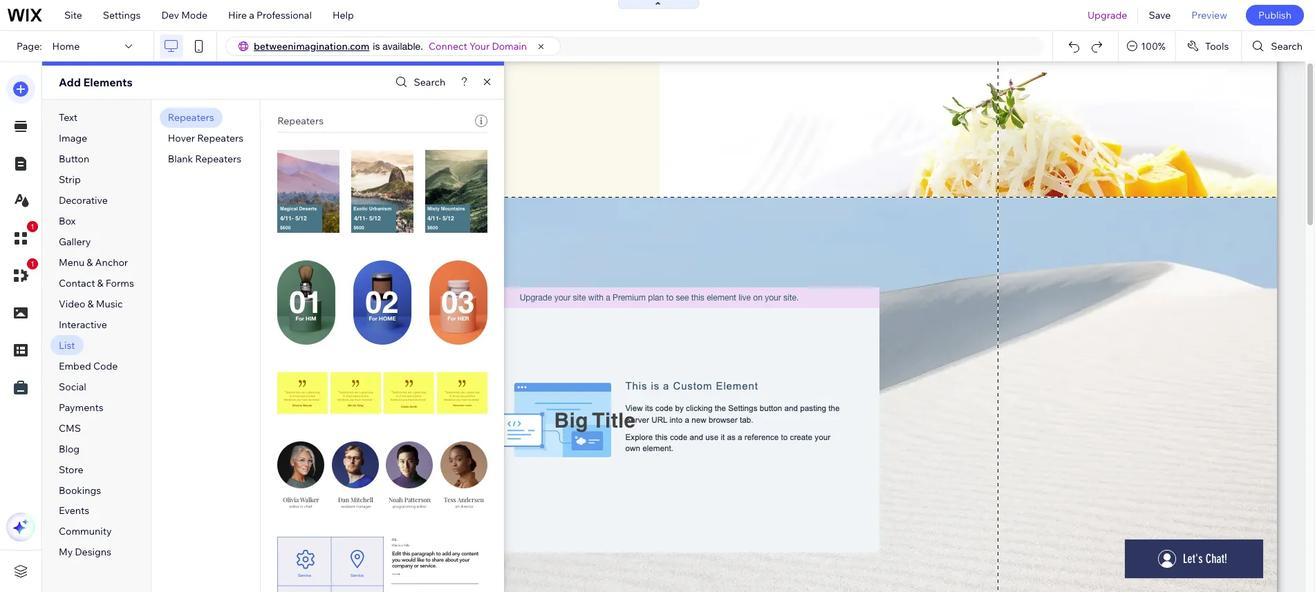 Task type: locate. For each thing, give the bounding box(es) containing it.
interactive
[[59, 319, 107, 331]]

video
[[59, 298, 85, 311]]

save button
[[1139, 0, 1182, 30]]

0 vertical spatial 1
[[30, 223, 35, 231]]

1 vertical spatial 1 button
[[6, 259, 38, 291]]

1
[[30, 223, 35, 231], [30, 260, 35, 268]]

save
[[1149, 9, 1172, 21]]

a
[[249, 9, 255, 21]]

1 left the 'box' at the left top of the page
[[30, 223, 35, 231]]

0 horizontal spatial search
[[414, 76, 446, 89]]

repeaters
[[168, 112, 214, 124], [278, 115, 324, 127], [197, 132, 244, 145], [195, 153, 242, 166]]

dev
[[162, 9, 179, 21]]

0 vertical spatial search button
[[1243, 31, 1316, 62]]

search
[[1272, 40, 1303, 53], [414, 76, 446, 89]]

list
[[59, 340, 75, 352]]

image
[[59, 132, 87, 145]]

1 horizontal spatial search
[[1272, 40, 1303, 53]]

& right video
[[88, 298, 94, 311]]

betweenimagination.com
[[254, 40, 370, 53]]

& for video
[[88, 298, 94, 311]]

&
[[87, 257, 93, 269], [97, 277, 104, 290], [88, 298, 94, 311]]

1 vertical spatial 1
[[30, 260, 35, 268]]

home
[[52, 40, 80, 53]]

0 vertical spatial 1 button
[[6, 221, 38, 253]]

publish
[[1259, 9, 1292, 21]]

0 vertical spatial &
[[87, 257, 93, 269]]

1 1 button from the top
[[6, 221, 38, 253]]

dev mode
[[162, 9, 208, 21]]

2 1 button from the top
[[6, 259, 38, 291]]

anchor
[[95, 257, 128, 269]]

my
[[59, 547, 73, 559]]

cms
[[59, 422, 81, 435]]

publish button
[[1247, 5, 1305, 26]]

button
[[59, 153, 89, 166]]

& left forms
[[97, 277, 104, 290]]

search button down available.
[[393, 72, 446, 92]]

search button down publish
[[1243, 31, 1316, 62]]

bookings
[[59, 485, 101, 497]]

2 1 from the top
[[30, 260, 35, 268]]

professional
[[257, 9, 312, 21]]

0 vertical spatial search
[[1272, 40, 1303, 53]]

is
[[373, 41, 380, 52]]

social
[[59, 381, 86, 393]]

1 button
[[6, 221, 38, 253], [6, 259, 38, 291]]

is available. connect your domain
[[373, 40, 527, 53]]

text
[[59, 112, 78, 124]]

contact
[[59, 277, 95, 290]]

& for menu
[[87, 257, 93, 269]]

my designs
[[59, 547, 111, 559]]

1 vertical spatial search button
[[393, 72, 446, 92]]

1 left menu
[[30, 260, 35, 268]]

add
[[59, 75, 81, 89]]

& for contact
[[97, 277, 104, 290]]

1 button left menu
[[6, 259, 38, 291]]

1 vertical spatial &
[[97, 277, 104, 290]]

100% button
[[1120, 31, 1176, 62]]

upgrade
[[1088, 9, 1128, 21]]

blog
[[59, 443, 80, 456]]

2 vertical spatial &
[[88, 298, 94, 311]]

hire
[[228, 9, 247, 21]]

search down connect
[[414, 76, 446, 89]]

domain
[[492, 40, 527, 53]]

search down publish button
[[1272, 40, 1303, 53]]

1 button left the 'box' at the left top of the page
[[6, 221, 38, 253]]

elements
[[83, 75, 133, 89]]

payments
[[59, 402, 104, 414]]

tools
[[1206, 40, 1230, 53]]

add elements
[[59, 75, 133, 89]]

box
[[59, 215, 76, 228]]

& right menu
[[87, 257, 93, 269]]

search button
[[1243, 31, 1316, 62], [393, 72, 446, 92]]

1 horizontal spatial search button
[[1243, 31, 1316, 62]]

0 horizontal spatial search button
[[393, 72, 446, 92]]



Task type: vqa. For each thing, say whether or not it's contained in the screenshot.
A
yes



Task type: describe. For each thing, give the bounding box(es) containing it.
blank
[[168, 153, 193, 166]]

mode
[[181, 9, 208, 21]]

1 vertical spatial search
[[414, 76, 446, 89]]

available.
[[383, 41, 423, 52]]

blank repeaters
[[168, 153, 242, 166]]

your
[[470, 40, 490, 53]]

forms
[[106, 277, 134, 290]]

settings
[[103, 9, 141, 21]]

hire a professional
[[228, 9, 312, 21]]

menu & anchor
[[59, 257, 128, 269]]

100%
[[1142, 40, 1166, 53]]

preview button
[[1182, 0, 1238, 30]]

help
[[333, 9, 354, 21]]

code
[[93, 360, 118, 373]]

decorative
[[59, 195, 108, 207]]

contact & forms
[[59, 277, 134, 290]]

site
[[64, 9, 82, 21]]

gallery
[[59, 236, 91, 248]]

hover
[[168, 132, 195, 145]]

strip
[[59, 174, 81, 186]]

menu
[[59, 257, 85, 269]]

connect
[[429, 40, 468, 53]]

embed code
[[59, 360, 118, 373]]

store
[[59, 464, 83, 476]]

music
[[96, 298, 123, 311]]

1 1 from the top
[[30, 223, 35, 231]]

preview
[[1192, 9, 1228, 21]]

events
[[59, 505, 89, 518]]

hover repeaters
[[168, 132, 244, 145]]

video & music
[[59, 298, 123, 311]]

embed
[[59, 360, 91, 373]]

designs
[[75, 547, 111, 559]]

tools button
[[1177, 31, 1242, 62]]

community
[[59, 526, 112, 539]]



